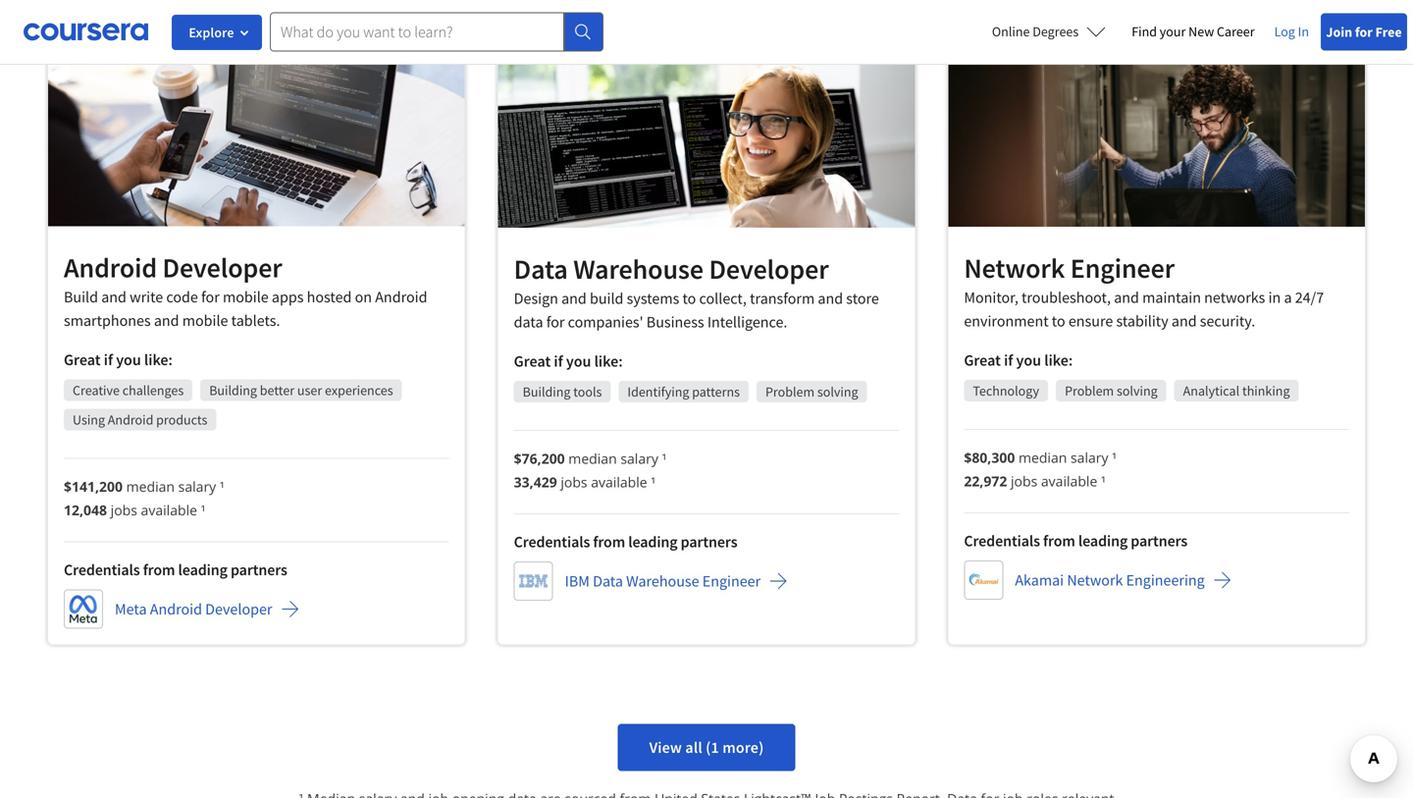Task type: describe. For each thing, give the bounding box(es) containing it.
from for monitor,
[[1044, 531, 1076, 551]]

you for network
[[1017, 350, 1042, 370]]

credentials for build
[[64, 560, 140, 580]]

$76,200
[[514, 449, 565, 468]]

12,048
[[64, 501, 107, 519]]

collect,
[[700, 288, 747, 308]]

$76,200 median salary ¹ 33,429 jobs available ¹
[[514, 449, 667, 491]]

networks
[[1205, 288, 1266, 307]]

write
[[130, 287, 163, 307]]

building for building tools
[[523, 383, 571, 400]]

data
[[514, 312, 543, 332]]

(1
[[706, 738, 720, 757]]

experiences
[[325, 381, 393, 399]]

24/7
[[1296, 288, 1325, 307]]

2 horizontal spatial for
[[1356, 23, 1373, 41]]

troubleshoot,
[[1022, 288, 1111, 307]]

from for developer
[[593, 532, 625, 552]]

leading for build
[[178, 560, 228, 580]]

ibm data warehouse engineer link
[[514, 561, 788, 601]]

developer for warehouse
[[709, 252, 829, 286]]

to inside "data warehouse developer design and build systems to collect, transform and store data for companies' business intelligence."
[[683, 288, 696, 308]]

salary for monitor,
[[1071, 448, 1109, 467]]

tools
[[574, 383, 602, 400]]

all
[[686, 738, 703, 757]]

data warehouse developer image
[[498, 56, 915, 228]]

join for free
[[1327, 23, 1403, 41]]

more)
[[723, 738, 764, 757]]

meta android developer link
[[64, 590, 300, 629]]

identifying patterns
[[628, 383, 740, 400]]

great for network engineer
[[964, 350, 1001, 370]]

creative
[[73, 381, 120, 399]]

and left the store
[[818, 288, 843, 308]]

ensure
[[1069, 311, 1114, 331]]

log in link
[[1265, 20, 1319, 43]]

stability
[[1117, 311, 1169, 331]]

security.
[[1200, 311, 1256, 331]]

warehouse inside "data warehouse developer design and build systems to collect, transform and store data for companies' business intelligence."
[[574, 252, 704, 286]]

in
[[1269, 288, 1281, 307]]

jobs for developer
[[561, 473, 588, 491]]

and down code
[[154, 311, 179, 330]]

great if you like: for data
[[514, 351, 623, 371]]

better
[[260, 381, 295, 399]]

available for developer
[[591, 473, 648, 491]]

build
[[64, 287, 98, 307]]

data inside "data warehouse developer design and build systems to collect, transform and store data for companies' business intelligence."
[[514, 252, 568, 286]]

in
[[1298, 23, 1310, 40]]

$141,200 median salary ¹ 12,048 jobs available ¹
[[64, 477, 225, 519]]

and up smartphones
[[101, 287, 127, 307]]

meta android developer
[[115, 599, 272, 619]]

akamai network engineering
[[1015, 570, 1205, 590]]

hosted
[[307, 287, 352, 307]]

user
[[297, 381, 322, 399]]

ibm data warehouse engineer
[[565, 571, 761, 591]]

maintain
[[1143, 288, 1202, 307]]

developer inside android developer build and write code for mobile apps hosted on android smartphones and mobile tablets.
[[163, 250, 282, 285]]

great for data warehouse developer
[[514, 351, 551, 371]]

to inside network engineer monitor, troubleshoot, and maintain networks in a 24/7 environment to ensure stability and security.
[[1052, 311, 1066, 331]]

1 horizontal spatial solving
[[1117, 382, 1158, 399]]

smartphones
[[64, 311, 151, 330]]

partners for warehouse
[[681, 532, 738, 552]]

if for network
[[1004, 350, 1013, 370]]

akamai
[[1015, 570, 1064, 590]]

meta
[[115, 599, 147, 619]]

explore
[[189, 24, 234, 41]]

join
[[1327, 23, 1353, 41]]

log in
[[1275, 23, 1310, 40]]

$80,300
[[964, 448, 1015, 467]]

view all (1 more) button
[[618, 724, 796, 771]]

new
[[1189, 23, 1215, 40]]

akamai network engineering link
[[964, 560, 1233, 600]]

find your new career
[[1132, 23, 1255, 40]]

jobs for monitor,
[[1011, 472, 1038, 490]]

What do you want to learn? text field
[[270, 12, 564, 52]]

explore button
[[172, 15, 262, 50]]

network inside network engineer monitor, troubleshoot, and maintain networks in a 24/7 environment to ensure stability and security.
[[964, 251, 1065, 285]]

on
[[355, 287, 372, 307]]

network engineer monitor, troubleshoot, and maintain networks in a 24/7 environment to ensure stability and security.
[[964, 251, 1325, 331]]

intelligence.
[[708, 312, 788, 332]]

apps
[[272, 287, 304, 307]]

1 vertical spatial warehouse
[[626, 571, 700, 591]]

find
[[1132, 23, 1157, 40]]

leading for developer
[[629, 532, 678, 552]]

analytical
[[1184, 382, 1240, 399]]

tablets.
[[231, 311, 280, 330]]

great if you like: for android
[[64, 350, 173, 370]]

0 horizontal spatial problem solving
[[766, 383, 859, 400]]

available for build
[[141, 501, 197, 519]]

business
[[647, 312, 705, 332]]

1 horizontal spatial problem
[[1065, 382, 1114, 399]]

partners for engineer
[[1131, 531, 1188, 551]]

33,429
[[514, 473, 557, 491]]

find your new career link
[[1122, 20, 1265, 44]]

22,972
[[964, 472, 1008, 490]]

if for data
[[554, 351, 563, 371]]

view
[[649, 738, 682, 757]]

salary for build
[[178, 477, 216, 496]]



Task type: locate. For each thing, give the bounding box(es) containing it.
like: up the tools
[[595, 351, 623, 371]]

credentials from leading partners up meta android developer "link"
[[64, 560, 287, 580]]

jobs inside $141,200 median salary ¹ 12,048 jobs available ¹
[[111, 501, 137, 519]]

developer inside "link"
[[205, 599, 272, 619]]

mobile up "tablets."
[[223, 287, 269, 307]]

median inside $76,200 median salary ¹ 33,429 jobs available ¹
[[569, 449, 617, 468]]

1 horizontal spatial to
[[1052, 311, 1066, 331]]

salary inside $76,200 median salary ¹ 33,429 jobs available ¹
[[621, 449, 659, 468]]

using android products
[[73, 411, 207, 429]]

1 vertical spatial mobile
[[182, 311, 228, 330]]

1 vertical spatial data
[[593, 571, 623, 591]]

building
[[209, 381, 257, 399], [523, 383, 571, 400]]

0 horizontal spatial median
[[126, 477, 175, 496]]

data up design
[[514, 252, 568, 286]]

code
[[166, 287, 198, 307]]

android
[[64, 250, 157, 285], [375, 287, 427, 307], [108, 411, 154, 429], [150, 599, 202, 619]]

jobs right 22,972
[[1011, 472, 1038, 490]]

career
[[1217, 23, 1255, 40]]

mobile down code
[[182, 311, 228, 330]]

free
[[1376, 23, 1403, 41]]

median right $76,200
[[569, 449, 617, 468]]

1 horizontal spatial jobs
[[561, 473, 588, 491]]

developer inside "data warehouse developer design and build systems to collect, transform and store data for companies' business intelligence."
[[709, 252, 829, 286]]

great up "technology"
[[964, 350, 1001, 370]]

0 horizontal spatial from
[[143, 560, 175, 580]]

online
[[992, 23, 1030, 40]]

median inside $141,200 median salary ¹ 12,048 jobs available ¹
[[126, 477, 175, 496]]

problem solving down ensure
[[1065, 382, 1158, 399]]

1 horizontal spatial you
[[566, 351, 591, 371]]

engineer
[[1071, 251, 1175, 285], [703, 571, 761, 591]]

and down the maintain
[[1172, 311, 1197, 331]]

you
[[116, 350, 141, 370], [1017, 350, 1042, 370], [566, 351, 591, 371]]

2 horizontal spatial jobs
[[1011, 472, 1038, 490]]

if
[[104, 350, 113, 370], [1004, 350, 1013, 370], [554, 351, 563, 371]]

1 horizontal spatial from
[[593, 532, 625, 552]]

building tools
[[523, 383, 602, 400]]

online degrees button
[[977, 10, 1122, 53]]

0 horizontal spatial salary
[[178, 477, 216, 496]]

building left the tools
[[523, 383, 571, 400]]

available right 12,048 at the bottom left of page
[[141, 501, 197, 519]]

1 horizontal spatial if
[[554, 351, 563, 371]]

for inside "data warehouse developer design and build systems to collect, transform and store data for companies' business intelligence."
[[547, 312, 565, 332]]

0 horizontal spatial for
[[201, 287, 220, 307]]

1 horizontal spatial great
[[514, 351, 551, 371]]

mobile
[[223, 287, 269, 307], [182, 311, 228, 330]]

partners up engineering
[[1131, 531, 1188, 551]]

building left better at the left of the page
[[209, 381, 257, 399]]

credentials from leading partners for monitor,
[[964, 531, 1188, 551]]

2 horizontal spatial leading
[[1079, 531, 1128, 551]]

design
[[514, 288, 559, 308]]

0 horizontal spatial leading
[[178, 560, 228, 580]]

0 horizontal spatial credentials
[[64, 560, 140, 580]]

1 horizontal spatial available
[[591, 473, 648, 491]]

great if you like:
[[64, 350, 173, 370], [964, 350, 1073, 370], [514, 351, 623, 371]]

android right "on"
[[375, 287, 427, 307]]

store
[[847, 288, 880, 308]]

leading
[[1079, 531, 1128, 551], [629, 532, 678, 552], [178, 560, 228, 580]]

1 vertical spatial to
[[1052, 311, 1066, 331]]

log
[[1275, 23, 1296, 40]]

1 horizontal spatial like:
[[595, 351, 623, 371]]

transform
[[750, 288, 815, 308]]

for right "data" on the left of page
[[547, 312, 565, 332]]

leading up ibm data warehouse engineer link
[[629, 532, 678, 552]]

1 horizontal spatial network
[[1067, 570, 1124, 590]]

available inside $141,200 median salary ¹ 12,048 jobs available ¹
[[141, 501, 197, 519]]

1 horizontal spatial for
[[547, 312, 565, 332]]

like: for warehouse
[[595, 351, 623, 371]]

partners up ibm data warehouse engineer
[[681, 532, 738, 552]]

1 vertical spatial engineer
[[703, 571, 761, 591]]

warehouse up systems
[[574, 252, 704, 286]]

available inside $76,200 median salary ¹ 33,429 jobs available ¹
[[591, 473, 648, 491]]

engineering
[[1127, 570, 1205, 590]]

developer for android
[[205, 599, 272, 619]]

jobs right 33,429
[[561, 473, 588, 491]]

and up stability
[[1114, 288, 1140, 307]]

solving
[[1117, 382, 1158, 399], [818, 383, 859, 400]]

to up business
[[683, 288, 696, 308]]

systems
[[627, 288, 680, 308]]

0 horizontal spatial available
[[141, 501, 197, 519]]

data warehouse developer design and build systems to collect, transform and store data for companies' business intelligence.
[[514, 252, 880, 332]]

¹
[[1112, 448, 1117, 467], [662, 449, 667, 468], [1101, 472, 1106, 490], [651, 473, 656, 491], [220, 477, 225, 496], [201, 501, 206, 519]]

0 horizontal spatial you
[[116, 350, 141, 370]]

0 horizontal spatial to
[[683, 288, 696, 308]]

available inside $80,300 median salary ¹ 22,972 jobs available ¹
[[1041, 472, 1098, 490]]

2 horizontal spatial like:
[[1045, 350, 1073, 370]]

warehouse
[[574, 252, 704, 286], [626, 571, 700, 591]]

android right meta
[[150, 599, 202, 619]]

you up "technology"
[[1017, 350, 1042, 370]]

patterns
[[692, 383, 740, 400]]

$141,200
[[64, 477, 123, 496]]

if for android
[[104, 350, 113, 370]]

0 vertical spatial for
[[1356, 23, 1373, 41]]

companies'
[[568, 312, 644, 332]]

available for monitor,
[[1041, 472, 1098, 490]]

like:
[[144, 350, 173, 370], [1045, 350, 1073, 370], [595, 351, 623, 371]]

credentials for monitor,
[[964, 531, 1041, 551]]

credentials from leading partners for build
[[64, 560, 287, 580]]

network inside akamai network engineering link
[[1067, 570, 1124, 590]]

online degrees
[[992, 23, 1079, 40]]

credentials up akamai
[[964, 531, 1041, 551]]

2 horizontal spatial credentials
[[964, 531, 1041, 551]]

credentials for developer
[[514, 532, 590, 552]]

ibm
[[565, 571, 590, 591]]

if up building tools
[[554, 351, 563, 371]]

great up the creative
[[64, 350, 101, 370]]

0 horizontal spatial partners
[[231, 560, 287, 580]]

1 vertical spatial for
[[201, 287, 220, 307]]

network right akamai
[[1067, 570, 1124, 590]]

$80,300 median salary ¹ 22,972 jobs available ¹
[[964, 448, 1117, 490]]

challenges
[[122, 381, 184, 399]]

salary inside $80,300 median salary ¹ 22,972 jobs available ¹
[[1071, 448, 1109, 467]]

and
[[101, 287, 127, 307], [1114, 288, 1140, 307], [562, 288, 587, 308], [818, 288, 843, 308], [154, 311, 179, 330], [1172, 311, 1197, 331]]

0 horizontal spatial jobs
[[111, 501, 137, 519]]

1 horizontal spatial credentials
[[514, 532, 590, 552]]

2 horizontal spatial median
[[1019, 448, 1067, 467]]

data right ibm in the bottom of the page
[[593, 571, 623, 591]]

1 horizontal spatial median
[[569, 449, 617, 468]]

you for data
[[566, 351, 591, 371]]

0 horizontal spatial great if you like:
[[64, 350, 173, 370]]

developer
[[163, 250, 282, 285], [709, 252, 829, 286], [205, 599, 272, 619]]

from for build
[[143, 560, 175, 580]]

android down creative challenges
[[108, 411, 154, 429]]

if up the creative
[[104, 350, 113, 370]]

jobs inside $76,200 median salary ¹ 33,429 jobs available ¹
[[561, 473, 588, 491]]

credentials from leading partners up akamai network engineering link
[[964, 531, 1188, 551]]

0 vertical spatial engineer
[[1071, 251, 1175, 285]]

1 horizontal spatial data
[[593, 571, 623, 591]]

problem down ensure
[[1065, 382, 1114, 399]]

network
[[964, 251, 1065, 285], [1067, 570, 1124, 590]]

1 horizontal spatial engineer
[[1071, 251, 1175, 285]]

environment
[[964, 311, 1049, 331]]

identifying
[[628, 383, 690, 400]]

2 vertical spatial for
[[547, 312, 565, 332]]

like: up challenges
[[144, 350, 173, 370]]

1 horizontal spatial problem solving
[[1065, 382, 1158, 399]]

you up the tools
[[566, 351, 591, 371]]

jobs
[[1011, 472, 1038, 490], [561, 473, 588, 491], [111, 501, 137, 519]]

salary for developer
[[621, 449, 659, 468]]

0 horizontal spatial solving
[[818, 383, 859, 400]]

2 horizontal spatial salary
[[1071, 448, 1109, 467]]

your
[[1160, 23, 1186, 40]]

credentials up meta
[[64, 560, 140, 580]]

0 horizontal spatial network
[[964, 251, 1065, 285]]

a
[[1285, 288, 1292, 307]]

if up "technology"
[[1004, 350, 1013, 370]]

you for android
[[116, 350, 141, 370]]

0 horizontal spatial like:
[[144, 350, 173, 370]]

thinking
[[1243, 382, 1290, 399]]

salary
[[1071, 448, 1109, 467], [621, 449, 659, 468], [178, 477, 216, 496]]

engineer inside network engineer monitor, troubleshoot, and maintain networks in a 24/7 environment to ensure stability and security.
[[1071, 251, 1175, 285]]

median for android
[[126, 477, 175, 496]]

partners
[[1131, 531, 1188, 551], [681, 532, 738, 552], [231, 560, 287, 580]]

leading up meta android developer
[[178, 560, 228, 580]]

available right 33,429
[[591, 473, 648, 491]]

great down "data" on the left of page
[[514, 351, 551, 371]]

from up meta android developer "link"
[[143, 560, 175, 580]]

join for free link
[[1321, 13, 1408, 51]]

2 horizontal spatial from
[[1044, 531, 1076, 551]]

2 horizontal spatial you
[[1017, 350, 1042, 370]]

credentials from leading partners up ibm data warehouse engineer link
[[514, 532, 738, 552]]

2 horizontal spatial partners
[[1131, 531, 1188, 551]]

products
[[156, 411, 207, 429]]

view all (1 more)
[[649, 738, 764, 757]]

2 horizontal spatial if
[[1004, 350, 1013, 370]]

leading for monitor,
[[1079, 531, 1128, 551]]

0 vertical spatial network
[[964, 251, 1065, 285]]

0 horizontal spatial engineer
[[703, 571, 761, 591]]

build
[[590, 288, 624, 308]]

building better user experiences
[[209, 381, 393, 399]]

great
[[64, 350, 101, 370], [964, 350, 1001, 370], [514, 351, 551, 371]]

solving down stability
[[1117, 382, 1158, 399]]

network up monitor,
[[964, 251, 1065, 285]]

and left build on the top of page
[[562, 288, 587, 308]]

0 horizontal spatial great
[[64, 350, 101, 370]]

salary inside $141,200 median salary ¹ 12,048 jobs available ¹
[[178, 477, 216, 496]]

creative challenges
[[73, 381, 184, 399]]

0 vertical spatial warehouse
[[574, 252, 704, 286]]

problem solving down intelligence.
[[766, 383, 859, 400]]

1 horizontal spatial leading
[[629, 532, 678, 552]]

2 horizontal spatial great if you like:
[[964, 350, 1073, 370]]

0 horizontal spatial if
[[104, 350, 113, 370]]

2 horizontal spatial credentials from leading partners
[[964, 531, 1188, 551]]

median right $141,200 in the bottom of the page
[[126, 477, 175, 496]]

for right code
[[201, 287, 220, 307]]

1 vertical spatial network
[[1067, 570, 1124, 590]]

jobs right 12,048 at the bottom left of page
[[111, 501, 137, 519]]

1 horizontal spatial partners
[[681, 532, 738, 552]]

1 horizontal spatial building
[[523, 383, 571, 400]]

degrees
[[1033, 23, 1079, 40]]

1 horizontal spatial salary
[[621, 449, 659, 468]]

median
[[1019, 448, 1067, 467], [569, 449, 617, 468], [126, 477, 175, 496]]

credentials from leading partners
[[964, 531, 1188, 551], [514, 532, 738, 552], [64, 560, 287, 580]]

2 horizontal spatial available
[[1041, 472, 1098, 490]]

1 horizontal spatial great if you like:
[[514, 351, 623, 371]]

partners up meta android developer
[[231, 560, 287, 580]]

building for building better user experiences
[[209, 381, 257, 399]]

leading up akamai network engineering link
[[1079, 531, 1128, 551]]

monitor,
[[964, 288, 1019, 307]]

great if you like: for network
[[964, 350, 1073, 370]]

0 vertical spatial data
[[514, 252, 568, 286]]

median inside $80,300 median salary ¹ 22,972 jobs available ¹
[[1019, 448, 1067, 467]]

credentials from leading partners for developer
[[514, 532, 738, 552]]

0 horizontal spatial credentials from leading partners
[[64, 560, 287, 580]]

warehouse right ibm in the bottom of the page
[[626, 571, 700, 591]]

analytical thinking
[[1184, 382, 1290, 399]]

1 horizontal spatial credentials from leading partners
[[514, 532, 738, 552]]

partners for developer
[[231, 560, 287, 580]]

median for network
[[1019, 448, 1067, 467]]

for inside android developer build and write code for mobile apps hosted on android smartphones and mobile tablets.
[[201, 287, 220, 307]]

median for data
[[569, 449, 617, 468]]

0 horizontal spatial data
[[514, 252, 568, 286]]

from up ibm data warehouse engineer link
[[593, 532, 625, 552]]

solving down the store
[[818, 383, 859, 400]]

for right join
[[1356, 23, 1373, 41]]

problem right patterns
[[766, 383, 815, 400]]

coursera image
[[24, 16, 148, 47]]

like: down ensure
[[1045, 350, 1073, 370]]

jobs for build
[[111, 501, 137, 519]]

great if you like: up creative challenges
[[64, 350, 173, 370]]

median right $80,300
[[1019, 448, 1067, 467]]

0 horizontal spatial problem
[[766, 383, 815, 400]]

available right 22,972
[[1041, 472, 1098, 490]]

android up build
[[64, 250, 157, 285]]

great if you like: up "technology"
[[964, 350, 1073, 370]]

like: for engineer
[[1045, 350, 1073, 370]]

credentials up ibm in the bottom of the page
[[514, 532, 590, 552]]

android developer build and write code for mobile apps hosted on android smartphones and mobile tablets.
[[64, 250, 427, 330]]

android inside "link"
[[150, 599, 202, 619]]

great if you like: up building tools
[[514, 351, 623, 371]]

like: for developer
[[144, 350, 173, 370]]

2 horizontal spatial great
[[964, 350, 1001, 370]]

using
[[73, 411, 105, 429]]

None search field
[[270, 12, 604, 52]]

0 vertical spatial to
[[683, 288, 696, 308]]

you up creative challenges
[[116, 350, 141, 370]]

0 vertical spatial mobile
[[223, 287, 269, 307]]

jobs inside $80,300 median salary ¹ 22,972 jobs available ¹
[[1011, 472, 1038, 490]]

0 horizontal spatial building
[[209, 381, 257, 399]]

available
[[1041, 472, 1098, 490], [591, 473, 648, 491], [141, 501, 197, 519]]

from up akamai
[[1044, 531, 1076, 551]]

technology
[[973, 382, 1040, 399]]

to down 'troubleshoot,'
[[1052, 311, 1066, 331]]

great for android developer
[[64, 350, 101, 370]]



Task type: vqa. For each thing, say whether or not it's contained in the screenshot.


